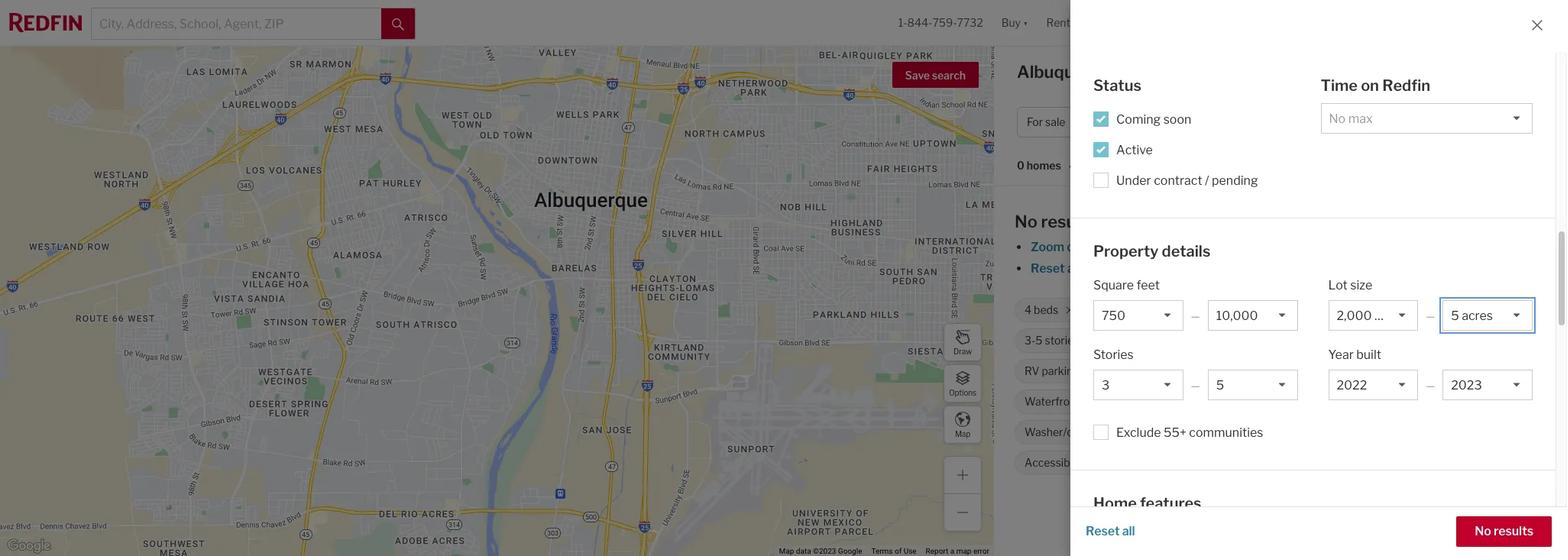 Task type: locate. For each thing, give the bounding box(es) containing it.
home for home type
[[1182, 116, 1212, 129]]

1 vertical spatial 4+
[[1099, 304, 1112, 317]]

waterfront
[[1025, 395, 1080, 408]]

4 left beds
[[1025, 304, 1032, 317]]

1 horizontal spatial 4
[[1282, 116, 1289, 129]]

draw
[[954, 347, 972, 356]]

5 left "stories"
[[1036, 334, 1043, 347]]

guest
[[1176, 426, 1206, 439]]

beds
[[1034, 304, 1059, 317]]

home for home features
[[1094, 494, 1137, 513]]

1 vertical spatial no
[[1475, 524, 1492, 539]]

remove rv parking image
[[1087, 367, 1096, 376]]

1 vertical spatial spots
[[1138, 531, 1169, 545]]

0 horizontal spatial home
[[1094, 494, 1137, 513]]

save
[[905, 69, 930, 82]]

1 vertical spatial home
[[1094, 494, 1137, 513]]

acres
[[1389, 304, 1417, 317]]

/ inside button
[[1307, 116, 1310, 129]]

home up the reset all at the right of page
[[1094, 494, 1137, 513]]

4+
[[1313, 116, 1326, 129], [1099, 304, 1112, 317]]

— up 2023
[[1191, 309, 1200, 322]]

4+ left baths at the bottom right of page
[[1099, 304, 1112, 317]]

/ right bd
[[1307, 116, 1310, 129]]

— down main
[[1426, 379, 1435, 392]]

4
[[1282, 116, 1289, 129], [1025, 304, 1032, 317]]

home inside home type button
[[1182, 116, 1212, 129]]

stories
[[1094, 348, 1134, 362]]

no results
[[1015, 212, 1096, 232], [1475, 524, 1534, 539]]

parking
[[1042, 365, 1080, 378], [1166, 457, 1204, 469]]

submit search image
[[392, 18, 404, 30]]

10,000
[[1208, 304, 1245, 317]]

0 vertical spatial no
[[1015, 212, 1038, 232]]

for
[[1220, 62, 1244, 82]]

remove guest house image
[[1246, 428, 1255, 437]]

1 horizontal spatial results
[[1494, 524, 1534, 539]]

spots down home features
[[1138, 531, 1169, 545]]

conditioning
[[1138, 365, 1200, 378]]

0 vertical spatial all
[[1067, 261, 1080, 276]]

parking right the 5+ at the bottom of the page
[[1166, 457, 1204, 469]]

0 horizontal spatial parking
[[1042, 365, 1080, 378]]

1 horizontal spatial spots
[[1206, 457, 1234, 469]]

sq. left ft.-
[[1349, 304, 1363, 317]]

1 horizontal spatial 5
[[1380, 304, 1387, 317]]

under contract / pending
[[1116, 173, 1258, 188]]

1 horizontal spatial on
[[1418, 365, 1431, 378]]

main
[[1433, 365, 1457, 378]]

nm
[[1128, 62, 1157, 82]]

1 vertical spatial 5
[[1036, 334, 1043, 347]]

1 vertical spatial results
[[1494, 524, 1534, 539]]

fireplace
[[1242, 365, 1288, 378]]

sq. left ft.
[[1247, 304, 1261, 317]]

— for year built
[[1426, 379, 1435, 392]]

4 for 4 bd / 4+ ba
[[1282, 116, 1289, 129]]

1 horizontal spatial map
[[955, 429, 971, 438]]

on left main
[[1418, 365, 1431, 378]]

0 horizontal spatial spots
[[1138, 531, 1169, 545]]

reset all button
[[1086, 517, 1135, 547]]

1 vertical spatial 4
[[1025, 304, 1032, 317]]

map left data
[[779, 547, 794, 556]]

time
[[1321, 76, 1358, 95]]

1 horizontal spatial /
[[1307, 116, 1310, 129]]

0 horizontal spatial on
[[1361, 76, 1379, 95]]

no inside button
[[1475, 524, 1492, 539]]

map inside button
[[955, 429, 971, 438]]

0 vertical spatial parking
[[1042, 365, 1080, 378]]

0 horizontal spatial /
[[1205, 173, 1209, 188]]

1 vertical spatial all
[[1122, 524, 1135, 539]]

0 vertical spatial reset
[[1031, 261, 1065, 276]]

/ left pending
[[1205, 173, 1209, 188]]

1 horizontal spatial reset
[[1086, 524, 1120, 539]]

reset
[[1031, 261, 1065, 276], [1086, 524, 1120, 539]]

— for lot size
[[1426, 309, 1435, 322]]

1 vertical spatial no results
[[1475, 524, 1534, 539]]

options
[[949, 388, 977, 397]]

5 left acres
[[1380, 304, 1387, 317]]

reset down home features
[[1086, 524, 1120, 539]]

4 beds
[[1025, 304, 1059, 317]]

4+ left ba
[[1313, 116, 1326, 129]]

844-
[[908, 16, 933, 29]]

1 horizontal spatial parking
[[1166, 457, 1204, 469]]

1 vertical spatial on
[[1418, 365, 1431, 378]]

built 2022-2023
[[1120, 334, 1203, 347]]

remove 5+ parking spots image
[[1242, 459, 1251, 468]]

out
[[1067, 240, 1086, 254]]

1 horizontal spatial all
[[1122, 524, 1135, 539]]

0 horizontal spatial reset
[[1031, 261, 1065, 276]]

list box
[[1321, 103, 1533, 133], [1094, 300, 1184, 331], [1208, 300, 1298, 331], [1329, 300, 1419, 331], [1443, 300, 1533, 331], [1094, 370, 1184, 400], [1208, 370, 1298, 400], [1329, 370, 1419, 400], [1443, 370, 1533, 400], [1329, 553, 1533, 556]]

1 horizontal spatial no
[[1475, 524, 1492, 539]]

terms of use link
[[872, 547, 917, 556]]

lot size
[[1329, 278, 1373, 293]]

pets allowed
[[1306, 395, 1369, 408]]

all down out at the right of the page
[[1067, 261, 1080, 276]]

7732
[[957, 16, 983, 29]]

remove fireplace image
[[1295, 367, 1304, 376]]

lot
[[1419, 304, 1432, 317]]

bd
[[1291, 116, 1304, 129]]

reset all filters button
[[1030, 261, 1118, 276]]

primary
[[1328, 365, 1368, 378]]

—
[[1191, 309, 1200, 322], [1426, 309, 1435, 322], [1191, 379, 1200, 392], [1426, 379, 1435, 392]]

sq.
[[1247, 304, 1261, 317], [1349, 304, 1363, 317]]

remove air conditioning image
[[1208, 367, 1217, 376]]

on
[[1361, 76, 1379, 95], [1418, 365, 1431, 378]]

1-
[[898, 16, 908, 29]]

0 vertical spatial /
[[1307, 116, 1310, 129]]

use
[[904, 547, 917, 556]]

4 bd / 4+ ba
[[1282, 116, 1341, 129]]

0 horizontal spatial no results
[[1015, 212, 1096, 232]]

0 horizontal spatial 5
[[1036, 334, 1043, 347]]

/ for 4+
[[1307, 116, 1310, 129]]

market insights link
[[1376, 50, 1467, 83]]

— left remove 2,000 sq. ft.-5 acres lot image at the right of the page
[[1426, 309, 1435, 322]]

no results button
[[1457, 517, 1552, 547]]

map for map
[[955, 429, 971, 438]]

google image
[[4, 536, 54, 556]]

0 vertical spatial map
[[955, 429, 971, 438]]

terms
[[872, 547, 893, 556]]

all down home features
[[1122, 524, 1135, 539]]

remove 4 bd / 4+ ba image
[[1348, 118, 1358, 127]]

lot
[[1329, 278, 1348, 293]]

results inside no results button
[[1494, 524, 1534, 539]]

City, Address, School, Agent, ZIP search field
[[92, 8, 381, 39]]

recommended
[[1107, 159, 1185, 172]]

4 for 4 beds
[[1025, 304, 1032, 317]]

0 vertical spatial 4
[[1282, 116, 1289, 129]]

parking for 5+
[[1166, 457, 1204, 469]]

1 vertical spatial /
[[1205, 173, 1209, 188]]

market
[[1376, 66, 1418, 81]]

0 vertical spatial no results
[[1015, 212, 1096, 232]]

on right the time
[[1361, 76, 1379, 95]]

map down options
[[955, 429, 971, 438]]

0 vertical spatial home
[[1182, 116, 1212, 129]]

1 vertical spatial reset
[[1086, 524, 1120, 539]]

0 horizontal spatial sq.
[[1247, 304, 1261, 317]]

0 horizontal spatial all
[[1067, 261, 1080, 276]]

rv parking
[[1025, 365, 1080, 378]]

washer/dryer
[[1025, 426, 1093, 439]]

market insights
[[1376, 66, 1467, 81]]

garage spots
[[1094, 531, 1169, 545]]

parking right rv
[[1042, 365, 1080, 378]]

spots left the 'remove 5+ parking spots' 'image'
[[1206, 457, 1234, 469]]

0 vertical spatial results
[[1041, 212, 1096, 232]]

soon
[[1164, 112, 1192, 126]]

ft.
[[1263, 304, 1274, 317]]

1 horizontal spatial no results
[[1475, 524, 1534, 539]]

error
[[974, 547, 990, 556]]

have
[[1214, 395, 1239, 408]]

5
[[1380, 304, 1387, 317], [1036, 334, 1043, 347]]

0 horizontal spatial map
[[779, 547, 794, 556]]

map region
[[0, 0, 1156, 556]]

for sale
[[1027, 116, 1066, 129]]

1 horizontal spatial home
[[1182, 116, 1212, 129]]

— down conditioning
[[1191, 379, 1200, 392]]

zoom
[[1031, 240, 1065, 254]]

4 bd / 4+ ba button
[[1272, 107, 1369, 138]]

0 vertical spatial 4+
[[1313, 116, 1326, 129]]

4 inside button
[[1282, 116, 1289, 129]]

guest house
[[1176, 426, 1238, 439]]

under
[[1116, 173, 1151, 188]]

remove basement image
[[1180, 397, 1190, 407]]

size
[[1351, 278, 1373, 293]]

1 horizontal spatial 4+
[[1313, 116, 1326, 129]]

759-
[[933, 16, 957, 29]]

1 vertical spatial parking
[[1166, 457, 1204, 469]]

1 vertical spatial map
[[779, 547, 794, 556]]

home left type
[[1182, 116, 1212, 129]]

status
[[1094, 76, 1142, 95]]

0
[[1017, 159, 1025, 172]]

accessible home
[[1025, 457, 1110, 469]]

recommended button
[[1105, 158, 1197, 173]]

0 horizontal spatial 4
[[1025, 304, 1032, 317]]

reset down the zoom
[[1031, 261, 1065, 276]]

save search button
[[892, 62, 979, 88]]

1 horizontal spatial sq.
[[1349, 304, 1363, 317]]

accessible
[[1025, 457, 1079, 469]]

square feet
[[1094, 278, 1160, 293]]

4 left bd
[[1282, 116, 1289, 129]]



Task type: describe. For each thing, give the bounding box(es) containing it.
remove accessible home image
[[1117, 459, 1127, 468]]

home type
[[1182, 116, 1237, 129]]

1 sq. from the left
[[1247, 304, 1261, 317]]

property
[[1094, 242, 1159, 260]]

contract
[[1154, 173, 1203, 188]]

house
[[1208, 426, 1238, 439]]

4+ baths
[[1099, 304, 1142, 317]]

search
[[932, 69, 966, 82]]

remove pets allowed image
[[1377, 397, 1386, 407]]

time on redfin
[[1321, 76, 1431, 95]]

:
[[1102, 159, 1105, 172]]

built
[[1357, 348, 1382, 362]]

4+ inside button
[[1313, 116, 1326, 129]]

55+
[[1164, 426, 1187, 440]]

sort
[[1080, 159, 1102, 172]]

a
[[950, 547, 955, 556]]

©2023
[[813, 547, 836, 556]]

stories
[[1045, 334, 1079, 347]]

ft.-
[[1366, 304, 1380, 317]]

reset inside button
[[1086, 524, 1120, 539]]

•
[[1069, 160, 1072, 173]]

have view
[[1214, 395, 1265, 408]]

bedroom
[[1370, 365, 1416, 378]]

homes
[[1160, 62, 1217, 82]]

report
[[926, 547, 949, 556]]

hookup
[[1096, 426, 1133, 439]]

no results inside button
[[1475, 524, 1534, 539]]

year
[[1329, 348, 1354, 362]]

rv
[[1025, 365, 1040, 378]]

albuquerque, nm homes for sale
[[1017, 62, 1282, 82]]

750-
[[1183, 304, 1208, 317]]

air
[[1121, 365, 1135, 378]]

sale
[[1045, 116, 1066, 129]]

washer/dryer hookup
[[1025, 426, 1133, 439]]

— for square feet
[[1191, 309, 1200, 322]]

data
[[796, 547, 811, 556]]

0 horizontal spatial no
[[1015, 212, 1038, 232]]

remove 4 beds image
[[1065, 306, 1074, 315]]

5+ parking spots
[[1151, 457, 1234, 469]]

750-10,000 sq. ft.
[[1183, 304, 1274, 317]]

of
[[895, 547, 902, 556]]

google
[[838, 547, 862, 556]]

basement
[[1122, 395, 1173, 408]]

0 horizontal spatial results
[[1041, 212, 1096, 232]]

2,000
[[1316, 304, 1347, 317]]

map for map data ©2023 google
[[779, 547, 794, 556]]

primary bedroom on main
[[1328, 365, 1457, 378]]

exclude 55+ communities
[[1116, 426, 1264, 440]]

options button
[[944, 365, 982, 403]]

all inside button
[[1122, 524, 1135, 539]]

remove washer/dryer hookup image
[[1142, 428, 1151, 437]]

active
[[1116, 143, 1153, 157]]

price
[[1111, 116, 1137, 129]]

0 horizontal spatial 4+
[[1099, 304, 1112, 317]]

0 vertical spatial on
[[1361, 76, 1379, 95]]

map
[[956, 547, 972, 556]]

report a map error
[[926, 547, 990, 556]]

reset all
[[1086, 524, 1135, 539]]

pets
[[1306, 395, 1328, 408]]

year built
[[1329, 348, 1382, 362]]

coming
[[1116, 112, 1161, 126]]

remove waterfront image
[[1088, 397, 1097, 407]]

3-5 stories
[[1025, 334, 1079, 347]]

baths
[[1114, 304, 1142, 317]]

exclude
[[1116, 426, 1161, 440]]

0 homes • sort : recommended
[[1017, 159, 1185, 173]]

1-844-759-7732 link
[[898, 16, 983, 29]]

remove 2,000 sq. ft.-5 acres lot image
[[1441, 306, 1451, 315]]

2 sq. from the left
[[1349, 304, 1363, 317]]

— for stories
[[1191, 379, 1200, 392]]

price button
[[1101, 107, 1166, 138]]

features
[[1140, 494, 1202, 513]]

zoom out reset all filters
[[1031, 240, 1117, 276]]

view
[[1242, 395, 1265, 408]]

reset inside zoom out reset all filters
[[1031, 261, 1065, 276]]

remove 750-10,000 sq. ft. image
[[1283, 306, 1292, 315]]

pending
[[1212, 173, 1258, 188]]

home type button
[[1172, 107, 1266, 138]]

air conditioning
[[1121, 365, 1200, 378]]

map button
[[944, 406, 982, 444]]

insights
[[1421, 66, 1467, 81]]

redfin
[[1383, 76, 1431, 95]]

1-844-759-7732
[[898, 16, 983, 29]]

for sale button
[[1017, 107, 1095, 138]]

built
[[1120, 334, 1143, 347]]

all inside zoom out reset all filters
[[1067, 261, 1080, 276]]

/ for pending
[[1205, 173, 1209, 188]]

remove have view image
[[1272, 397, 1281, 407]]

terms of use
[[872, 547, 917, 556]]

0 vertical spatial spots
[[1206, 457, 1234, 469]]

2023
[[1176, 334, 1203, 347]]

homes
[[1027, 159, 1061, 172]]

parking for rv
[[1042, 365, 1080, 378]]

square
[[1094, 278, 1134, 293]]

remove primary bedroom on main image
[[1466, 367, 1475, 376]]

ba
[[1328, 116, 1341, 129]]

coming soon
[[1116, 112, 1192, 126]]

albuquerque,
[[1017, 62, 1125, 82]]

0 vertical spatial 5
[[1380, 304, 1387, 317]]

for
[[1027, 116, 1043, 129]]



Task type: vqa. For each thing, say whether or not it's contained in the screenshot.
you
no



